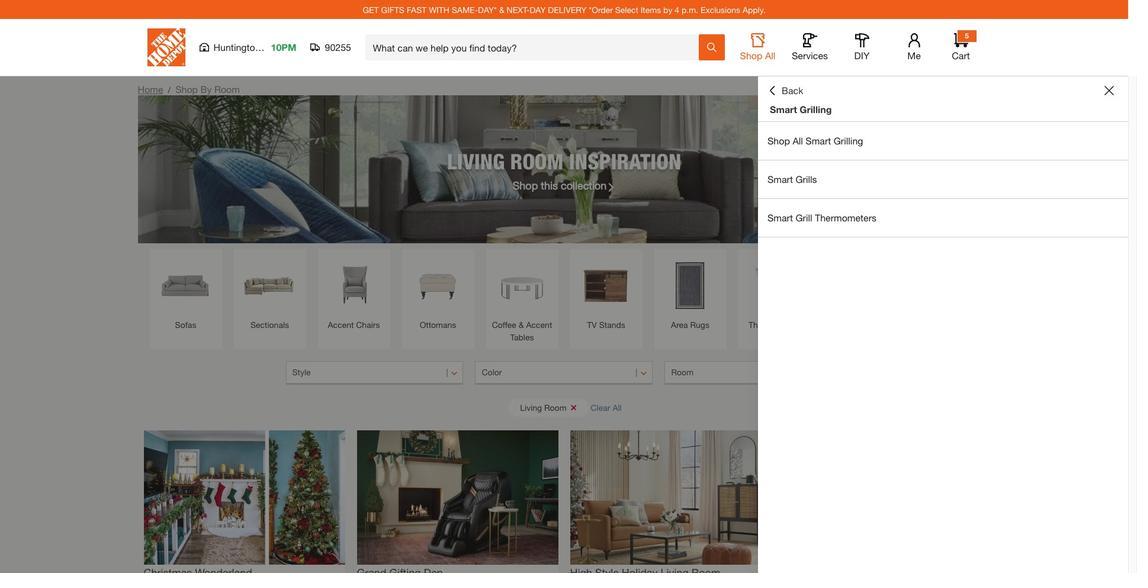 Task type: locate. For each thing, give the bounding box(es) containing it.
chairs
[[356, 320, 380, 330]]

me button
[[896, 33, 933, 62]]

by
[[201, 84, 212, 95]]

all inside "button"
[[613, 403, 622, 413]]

same-
[[452, 4, 478, 15]]

0 vertical spatial living
[[447, 148, 505, 174]]

0 horizontal spatial stretchy image image
[[144, 431, 345, 565]]

back
[[782, 85, 804, 96]]

0 horizontal spatial &
[[499, 4, 505, 15]]

throw pillows image
[[744, 255, 805, 316]]

all inside button
[[765, 50, 776, 61]]

4
[[675, 4, 680, 15]]

area rugs image
[[660, 255, 721, 316]]

room inside 'button'
[[672, 367, 694, 377]]

clear all
[[591, 403, 622, 413]]

smart left 'grills'
[[768, 174, 793, 185]]

& inside "coffee & accent tables"
[[519, 320, 524, 330]]

all right "clear"
[[613, 403, 622, 413]]

accent inside "link"
[[328, 320, 354, 330]]

room button
[[665, 361, 843, 385]]

tv stands
[[587, 320, 626, 330]]

accent chairs
[[328, 320, 380, 330]]

smart inside shop all smart grilling link
[[806, 135, 831, 146]]

ottomans link
[[408, 255, 468, 331]]

0 horizontal spatial accent
[[328, 320, 354, 330]]

living room inspiration
[[447, 148, 681, 174]]

grilling
[[800, 104, 832, 115], [834, 135, 864, 146]]

5
[[965, 31, 969, 40]]

smart grills link
[[758, 161, 1129, 198]]

room up this at the top left
[[510, 148, 564, 174]]

/
[[168, 85, 171, 95]]

services button
[[791, 33, 829, 62]]

smart grill thermometers
[[768, 212, 877, 223]]

gifts
[[381, 4, 405, 15]]

living inside button
[[520, 403, 542, 413]]

& right day*
[[499, 4, 505, 15]]

living
[[447, 148, 505, 174], [520, 403, 542, 413]]

1 horizontal spatial accent
[[526, 320, 552, 330]]

park
[[263, 41, 282, 53]]

sectionals image
[[240, 255, 300, 316]]

smart left grill
[[768, 212, 793, 223]]

exclusions
[[701, 4, 741, 15]]

coffee & accent tables
[[492, 320, 552, 342]]

stretchy image image
[[144, 431, 345, 565], [357, 431, 558, 565], [570, 431, 772, 565]]

select
[[615, 4, 639, 15]]

sofas link
[[156, 255, 216, 331]]

ottomans image
[[408, 255, 468, 316]]

get gifts fast with same-day* & next-day delivery *order select items by 4 p.m. exclusions apply.
[[363, 4, 766, 15]]

grills
[[796, 174, 817, 185]]

What can we help you find today? search field
[[373, 35, 698, 60]]

cart
[[952, 50, 970, 61]]

accent left chairs
[[328, 320, 354, 330]]

items
[[641, 4, 661, 15]]

accent up tables
[[526, 320, 552, 330]]

day
[[530, 4, 546, 15]]

inspiration
[[569, 148, 681, 174]]

1 vertical spatial grilling
[[834, 135, 864, 146]]

menu containing shop all smart grilling
[[758, 122, 1129, 238]]

0 vertical spatial grilling
[[800, 104, 832, 115]]

smart grills
[[768, 174, 817, 185]]

coffee & accent tables image
[[492, 255, 552, 316]]

1 horizontal spatial all
[[765, 50, 776, 61]]

2 accent from the left
[[526, 320, 552, 330]]

get
[[363, 4, 379, 15]]

apply.
[[743, 4, 766, 15]]

style button
[[286, 361, 464, 385]]

coffee
[[492, 320, 517, 330]]

living room button
[[509, 399, 589, 417]]

clear all button
[[591, 397, 622, 419]]

1 horizontal spatial stretchy image image
[[357, 431, 558, 565]]

1 horizontal spatial living
[[520, 403, 542, 413]]

smart inside smart grill thermometers link
[[768, 212, 793, 223]]

throw pillows link
[[744, 255, 805, 331]]

clear
[[591, 403, 611, 413]]

shop all smart grilling link
[[758, 122, 1129, 160]]

2 vertical spatial all
[[613, 403, 622, 413]]

day*
[[478, 4, 497, 15]]

shop for shop all
[[740, 50, 763, 61]]

accent
[[328, 320, 354, 330], [526, 320, 552, 330]]

0 horizontal spatial living
[[447, 148, 505, 174]]

area rugs
[[671, 320, 710, 330]]

room
[[214, 84, 240, 95], [510, 148, 564, 174], [672, 367, 694, 377], [544, 403, 567, 413]]

style
[[292, 367, 311, 377]]

1 horizontal spatial &
[[519, 320, 524, 330]]

coffee & accent tables link
[[492, 255, 552, 344]]

shop for shop all smart grilling
[[768, 135, 790, 146]]

smart down 'back' button
[[770, 104, 797, 115]]

0 horizontal spatial grilling
[[800, 104, 832, 115]]

shop
[[740, 50, 763, 61], [175, 84, 198, 95], [768, 135, 790, 146], [513, 179, 538, 192]]

2 horizontal spatial all
[[793, 135, 803, 146]]

smart inside smart grills link
[[768, 174, 793, 185]]

rugs
[[691, 320, 710, 330]]

& up tables
[[519, 320, 524, 330]]

room down "area"
[[672, 367, 694, 377]]

grill
[[796, 212, 813, 223]]

smart
[[770, 104, 797, 115], [806, 135, 831, 146], [768, 174, 793, 185], [768, 212, 793, 223]]

room down the color button
[[544, 403, 567, 413]]

shop down the smart grilling
[[768, 135, 790, 146]]

smart for smart grills
[[768, 174, 793, 185]]

home
[[138, 84, 163, 95]]

all inside "menu"
[[793, 135, 803, 146]]

home link
[[138, 84, 163, 95]]

me
[[908, 50, 921, 61]]

area
[[671, 320, 688, 330]]

2 horizontal spatial stretchy image image
[[570, 431, 772, 565]]

1 vertical spatial &
[[519, 320, 524, 330]]

all up 'back' button
[[765, 50, 776, 61]]

90255 button
[[311, 41, 352, 53]]

1 vertical spatial living
[[520, 403, 542, 413]]

1 accent from the left
[[328, 320, 354, 330]]

shop for shop this collection
[[513, 179, 538, 192]]

with
[[429, 4, 450, 15]]

shop left this at the top left
[[513, 179, 538, 192]]

1 vertical spatial all
[[793, 135, 803, 146]]

0 vertical spatial all
[[765, 50, 776, 61]]

shop right /
[[175, 84, 198, 95]]

grilling inside "menu"
[[834, 135, 864, 146]]

menu
[[758, 122, 1129, 238]]

0 horizontal spatial all
[[613, 403, 622, 413]]

&
[[499, 4, 505, 15], [519, 320, 524, 330]]

all down the smart grilling
[[793, 135, 803, 146]]

sectionals link
[[240, 255, 300, 331]]

shop down apply.
[[740, 50, 763, 61]]

shop inside button
[[740, 50, 763, 61]]

10pm
[[271, 41, 297, 53]]

drawer close image
[[1105, 86, 1114, 95]]

all
[[765, 50, 776, 61], [793, 135, 803, 146], [613, 403, 622, 413]]

smart for smart grill thermometers
[[768, 212, 793, 223]]

*order
[[589, 4, 613, 15]]

home / shop by room
[[138, 84, 240, 95]]

smart down the smart grilling
[[806, 135, 831, 146]]

pillows
[[774, 320, 800, 330]]

1 horizontal spatial grilling
[[834, 135, 864, 146]]

0 vertical spatial &
[[499, 4, 505, 15]]

shop all button
[[739, 33, 777, 62]]

90255
[[325, 41, 351, 53]]

accent inside "coffee & accent tables"
[[526, 320, 552, 330]]

back button
[[768, 85, 804, 97]]

living room
[[520, 403, 567, 413]]

next-
[[507, 4, 530, 15]]

throw
[[749, 320, 772, 330]]



Task type: vqa. For each thing, say whether or not it's contained in the screenshot.
Room
yes



Task type: describe. For each thing, give the bounding box(es) containing it.
tv stands image
[[576, 255, 637, 316]]

stands
[[599, 320, 626, 330]]

diy
[[855, 50, 870, 61]]

shop all smart grilling
[[768, 135, 864, 146]]

collection
[[561, 179, 607, 192]]

living for living room
[[520, 403, 542, 413]]

fast
[[407, 4, 427, 15]]

p.m.
[[682, 4, 699, 15]]

the home depot logo image
[[147, 28, 185, 66]]

accent chairs link
[[324, 255, 384, 331]]

tv
[[587, 320, 597, 330]]

shop all
[[740, 50, 776, 61]]

accent chairs image
[[324, 255, 384, 316]]

sofas image
[[156, 255, 216, 316]]

throw pillows
[[749, 320, 800, 330]]

delivery
[[548, 4, 587, 15]]

smart grilling
[[770, 104, 832, 115]]

tv stands link
[[576, 255, 637, 331]]

2 stretchy image image from the left
[[357, 431, 558, 565]]

sofas
[[175, 320, 196, 330]]

thermometers
[[815, 212, 877, 223]]

shop this collection link
[[513, 177, 616, 193]]

room right 'by'
[[214, 84, 240, 95]]

by
[[664, 4, 673, 15]]

services
[[792, 50, 828, 61]]

feedback link image
[[1122, 200, 1138, 264]]

all for shop all
[[765, 50, 776, 61]]

sectionals
[[251, 320, 289, 330]]

tables
[[510, 332, 534, 342]]

color
[[482, 367, 502, 377]]

living for living room inspiration
[[447, 148, 505, 174]]

area rugs link
[[660, 255, 721, 331]]

all for shop all smart grilling
[[793, 135, 803, 146]]

color button
[[475, 361, 653, 385]]

room inside button
[[544, 403, 567, 413]]

cart 5
[[952, 31, 970, 61]]

huntington
[[214, 41, 260, 53]]

1 stretchy image image from the left
[[144, 431, 345, 565]]

all for clear all
[[613, 403, 622, 413]]

ottomans
[[420, 320, 456, 330]]

smart grill thermometers link
[[758, 199, 1129, 237]]

diy button
[[843, 33, 881, 62]]

this
[[541, 179, 558, 192]]

huntington park
[[214, 41, 282, 53]]

smart for smart grilling
[[770, 104, 797, 115]]

shop this collection
[[513, 179, 607, 192]]

3 stretchy image image from the left
[[570, 431, 772, 565]]



